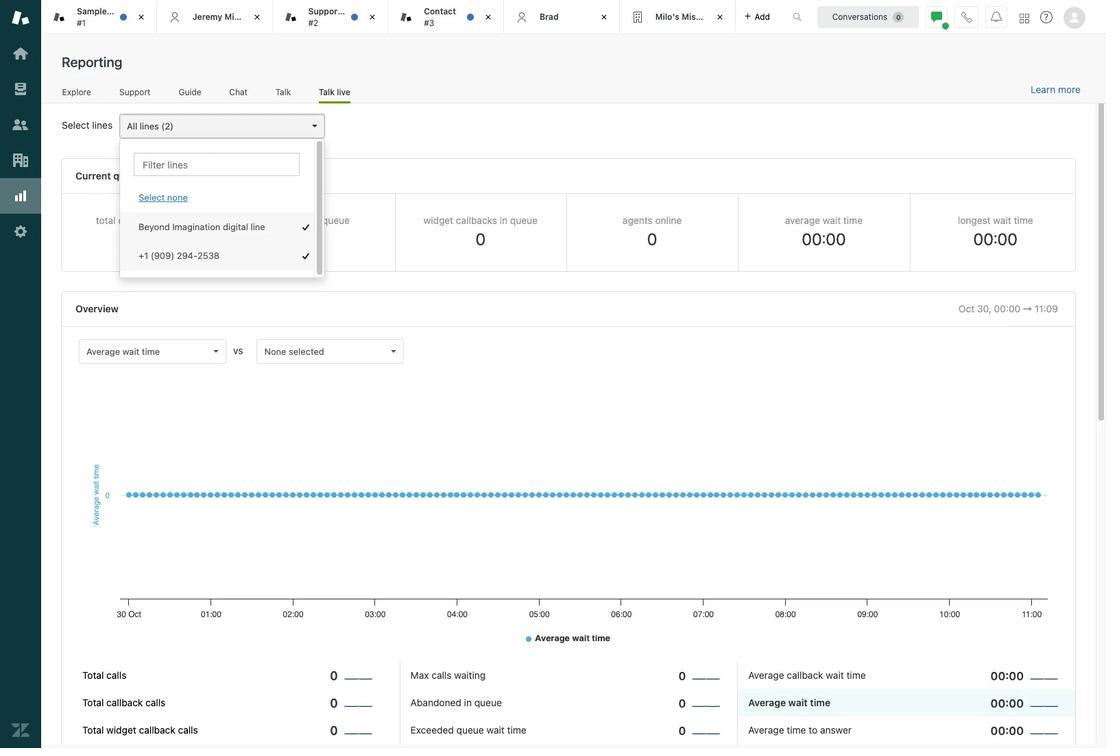 Task type: locate. For each thing, give the bounding box(es) containing it.
0 horizontal spatial close image
[[366, 10, 379, 24]]

close image for support outreach
[[366, 10, 379, 24]]

1 horizontal spatial close image
[[481, 10, 495, 24]]

guide
[[179, 87, 201, 97]]

close image right the miller
[[250, 10, 264, 24]]

views image
[[12, 80, 29, 98]]

support inside support outreach #2
[[308, 6, 341, 17]]

learn more
[[1031, 84, 1081, 95]]

2 close image from the left
[[481, 10, 495, 24]]

talk live link
[[319, 87, 350, 104]]

support
[[308, 6, 341, 17], [119, 87, 151, 97]]

1 close image from the left
[[366, 10, 379, 24]]

talk right chat
[[275, 87, 291, 97]]

3 close image from the left
[[597, 10, 611, 24]]

#2
[[308, 17, 318, 28]]

close image right brad at the top of page
[[597, 10, 611, 24]]

close image
[[134, 10, 148, 24], [250, 10, 264, 24], [597, 10, 611, 24], [713, 10, 727, 24]]

support for support outreach #2
[[308, 6, 341, 17]]

support up #2 at the top of page
[[308, 6, 341, 17]]

close image for contact
[[481, 10, 495, 24]]

add button
[[736, 0, 778, 34]]

more
[[1058, 84, 1081, 95]]

jeremy miller
[[193, 12, 247, 22]]

reporting
[[62, 54, 122, 70]]

1 horizontal spatial talk
[[319, 87, 335, 97]]

talk live
[[319, 87, 350, 97]]

1 vertical spatial support
[[119, 87, 151, 97]]

1 close image from the left
[[134, 10, 148, 24]]

0 horizontal spatial talk
[[275, 87, 291, 97]]

1 horizontal spatial support
[[308, 6, 341, 17]]

talk left live at the left
[[319, 87, 335, 97]]

learn
[[1031, 84, 1056, 95]]

3 tab from the left
[[620, 0, 736, 34]]

2 tab from the left
[[388, 0, 504, 34]]

support down reporting
[[119, 87, 151, 97]]

close image left #3
[[366, 10, 379, 24]]

close image right contact #3
[[481, 10, 495, 24]]

0 vertical spatial support
[[308, 6, 341, 17]]

conversations button
[[818, 6, 919, 28]]

tab containing support outreach
[[273, 0, 388, 34]]

button displays agent's chat status as online. image
[[931, 11, 942, 22]]

chat link
[[229, 87, 248, 102]]

talk
[[275, 87, 291, 97], [319, 87, 335, 97]]

chat
[[229, 87, 248, 97]]

0 horizontal spatial support
[[119, 87, 151, 97]]

support outreach #2
[[308, 6, 381, 28]]

explore
[[62, 87, 91, 97]]

close image
[[366, 10, 379, 24], [481, 10, 495, 24]]

1 talk from the left
[[275, 87, 291, 97]]

brad
[[540, 12, 559, 22]]

tab
[[273, 0, 388, 34], [388, 0, 504, 34], [620, 0, 736, 34]]

close image left add dropdown button
[[713, 10, 727, 24]]

1 tab from the left
[[273, 0, 388, 34]]

2 close image from the left
[[250, 10, 264, 24]]

close image right the "#1"
[[134, 10, 148, 24]]

zendesk products image
[[1020, 13, 1029, 23]]

2 talk from the left
[[319, 87, 335, 97]]



Task type: describe. For each thing, give the bounding box(es) containing it.
contact
[[424, 6, 456, 17]]

learn more link
[[1031, 84, 1081, 96]]

get help image
[[1040, 11, 1053, 23]]

add
[[755, 11, 770, 22]]

tabs tab list
[[41, 0, 778, 34]]

close image inside the #1 tab
[[134, 10, 148, 24]]

brad tab
[[504, 0, 620, 34]]

4 close image from the left
[[713, 10, 727, 24]]

close image inside the jeremy miller tab
[[250, 10, 264, 24]]

close image inside brad tab
[[597, 10, 611, 24]]

zendesk support image
[[12, 9, 29, 27]]

reporting image
[[12, 187, 29, 205]]

#3
[[424, 17, 434, 28]]

live
[[337, 87, 350, 97]]

tab containing contact
[[388, 0, 504, 34]]

get started image
[[12, 45, 29, 62]]

main element
[[0, 0, 41, 749]]

customers image
[[12, 116, 29, 134]]

organizations image
[[12, 152, 29, 169]]

miller
[[225, 12, 247, 22]]

talk link
[[275, 87, 291, 102]]

#1
[[77, 17, 86, 28]]

guide link
[[178, 87, 202, 102]]

jeremy
[[193, 12, 222, 22]]

notifications image
[[991, 11, 1002, 22]]

support link
[[119, 87, 151, 102]]

#1 tab
[[41, 0, 157, 34]]

admin image
[[12, 223, 29, 241]]

talk for talk
[[275, 87, 291, 97]]

contact #3
[[424, 6, 456, 28]]

outreach
[[343, 6, 381, 17]]

explore link
[[62, 87, 91, 102]]

zendesk image
[[12, 722, 29, 740]]

jeremy miller tab
[[157, 0, 273, 34]]

conversations
[[832, 11, 888, 22]]

talk for talk live
[[319, 87, 335, 97]]

support for support
[[119, 87, 151, 97]]



Task type: vqa. For each thing, say whether or not it's contained in the screenshot.
Button displays agent's chat status as Invisible. icon
no



